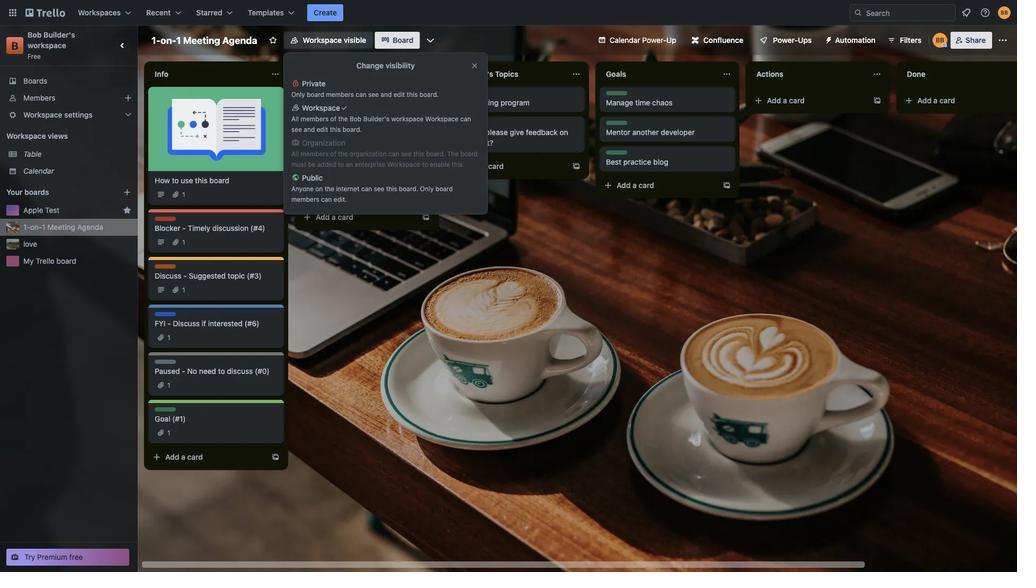 Task type: vqa. For each thing, say whether or not it's contained in the screenshot.
Create "button"
yes



Task type: locate. For each thing, give the bounding box(es) containing it.
discuss inside discuss i think we can improve velocity if we make some tooling changes.
[[305, 172, 329, 180]]

agenda up love link
[[77, 223, 103, 232]]

- inside paused paused - no need to discuss (#0)
[[182, 367, 185, 376]]

automation button
[[820, 32, 882, 49]]

1-on-1 meeting agenda
[[152, 34, 257, 46], [23, 223, 103, 232]]

members down anyone
[[291, 195, 319, 203]]

and inside all members of the bob builder's workspace workspace can see and edit this board.
[[304, 126, 315, 133]]

0 horizontal spatial on
[[315, 185, 323, 192]]

1 horizontal spatial if
[[412, 179, 416, 188]]

new training program
[[456, 98, 530, 107]]

board up "this."
[[460, 150, 478, 157]]

1 vertical spatial and
[[304, 126, 315, 133]]

your boards
[[6, 188, 49, 197]]

meeting down test
[[47, 223, 75, 232]]

we
[[418, 98, 427, 107], [328, 179, 338, 188], [418, 179, 428, 188]]

Actions text field
[[750, 66, 867, 83]]

0 horizontal spatial builder's
[[43, 30, 75, 39]]

mentor another developer link
[[606, 127, 729, 138]]

this inside all members of the organization can see this board. the board must be added to an enterprise workspace to enable this.
[[413, 150, 424, 157]]

manage time chaos link
[[606, 97, 729, 108]]

card down goal (#1) link
[[187, 453, 203, 461]]

1 vertical spatial agenda
[[77, 223, 103, 232]]

a for info
[[181, 453, 185, 461]]

how to use this board
[[155, 176, 229, 185]]

discuss inside discuss i've drafted my goals for the next few months. any feedback?
[[305, 132, 329, 139]]

the
[[338, 115, 348, 122], [390, 139, 401, 147], [456, 139, 467, 147], [338, 150, 348, 157], [325, 185, 334, 192]]

- inside 'discuss discuss - suggested topic (#3)'
[[183, 272, 187, 280]]

can inside all members of the organization can see this board. the board must be added to an enterprise workspace to enable this.
[[389, 150, 399, 157]]

the down the is
[[338, 115, 348, 122]]

can
[[456, 128, 469, 137]]

calendar down table
[[23, 167, 54, 175]]

1 vertical spatial meeting
[[47, 223, 75, 232]]

chaos
[[652, 98, 673, 107]]

0 horizontal spatial and
[[304, 126, 315, 133]]

board down enable
[[436, 185, 453, 192]]

0 horizontal spatial create from template… image
[[572, 162, 581, 171]]

and up 'x,'
[[381, 91, 392, 98]]

1 vertical spatial of
[[330, 150, 336, 157]]

all inside all members of the bob builder's workspace workspace can see and edit this board.
[[291, 115, 299, 122]]

of down team
[[330, 115, 336, 122]]

add a card button for goals
[[600, 177, 718, 194]]

goal inside goal best practice blog
[[606, 151, 620, 158]]

0 vertical spatial 1-
[[152, 34, 161, 46]]

a down report? at the left of the page
[[482, 162, 486, 171]]

color: red, title: "blocker" element down private
[[305, 91, 328, 99]]

0 vertical spatial all
[[291, 115, 299, 122]]

switch to… image
[[7, 7, 18, 18]]

manage
[[606, 98, 633, 107]]

calendar inside calendar 'link'
[[23, 167, 54, 175]]

discuss i've drafted my goals for the next few months. any feedback?
[[305, 132, 418, 158]]

b
[[11, 39, 18, 52]]

blocker inside blocker the team is stuck on x, how can we move forward?
[[305, 92, 328, 99]]

forward?
[[326, 109, 356, 118]]

workspaces
[[78, 8, 121, 17]]

meeting inside "1-on-1 meeting agenda" 'link'
[[47, 223, 75, 232]]

add a card for manager's topics
[[466, 162, 504, 171]]

only down private
[[291, 91, 305, 98]]

1 horizontal spatial 1-on-1 meeting agenda
[[152, 34, 257, 46]]

manager's
[[456, 70, 493, 78]]

workspace inside dropdown button
[[23, 110, 62, 119]]

blocker for the
[[305, 92, 328, 99]]

0 horizontal spatial meeting
[[47, 223, 75, 232]]

(#1)
[[172, 415, 186, 423]]

add a card for info
[[165, 453, 203, 461]]

a down edit.
[[332, 213, 336, 221]]

add a card button for manager's topics
[[449, 158, 568, 175]]

1 vertical spatial workspace
[[391, 115, 424, 122]]

card down report? at the left of the page
[[488, 162, 504, 171]]

0 vertical spatial workspace
[[28, 41, 66, 50]]

members inside all members of the bob builder's workspace workspace can see and edit this board.
[[301, 115, 329, 122]]

members
[[326, 91, 354, 98], [301, 115, 329, 122], [301, 150, 329, 157], [291, 195, 319, 203]]

the inside anyone on the internet can see this board. only board members can edit.
[[325, 185, 334, 192]]

color: orange, title: "discuss" element down new
[[456, 121, 480, 129]]

a for goals
[[633, 181, 637, 190]]

1-on-1 meeting agenda down apple test link
[[23, 223, 103, 232]]

0 horizontal spatial calendar
[[23, 167, 54, 175]]

add a card button
[[750, 92, 869, 109], [901, 92, 1017, 109], [449, 158, 568, 175], [600, 177, 718, 194], [299, 209, 417, 226], [148, 449, 267, 466]]

of inside all members of the organization can see this board. the board must be added to an enterprise workspace to enable this.
[[330, 150, 336, 157]]

2 vertical spatial on
[[315, 185, 323, 192]]

1 vertical spatial color: red, title: "blocker" element
[[155, 217, 178, 225]]

templates
[[248, 8, 284, 17]]

on- down apple
[[30, 223, 42, 232]]

goal inside goal mentor another developer
[[606, 121, 620, 129]]

0 vertical spatial builder's
[[43, 30, 75, 39]]

add down best
[[617, 181, 631, 190]]

to right 'need'
[[218, 367, 225, 376]]

1 down blocker blocker - timely discussion (#4)
[[182, 238, 185, 246]]

- left the 'timely'
[[182, 224, 186, 233]]

starred button
[[190, 4, 239, 21]]

of for workspace
[[330, 115, 336, 122]]

add for manager's topics
[[466, 162, 480, 171]]

and up i've at top
[[304, 126, 315, 133]]

all for organization
[[291, 150, 299, 157]]

create from template… image for manager's topics
[[572, 162, 581, 171]]

to inside paused paused - no need to discuss (#0)
[[218, 367, 225, 376]]

1 horizontal spatial meeting
[[183, 34, 220, 46]]

bob builder (bobbuilder40) image right open information menu icon
[[998, 6, 1011, 19]]

settings
[[64, 110, 93, 119]]

Goals text field
[[600, 66, 716, 83]]

1 horizontal spatial only
[[420, 185, 434, 192]]

1 vertical spatial the
[[447, 150, 459, 157]]

0 vertical spatial agenda
[[222, 34, 257, 46]]

add a card down report? at the left of the page
[[466, 162, 504, 171]]

0 vertical spatial on
[[368, 98, 376, 107]]

create from template… image for i think we can improve velocity if we make some tooling changes.
[[422, 213, 430, 221]]

add a card button down goal (#1) link
[[148, 449, 267, 466]]

2 all from the top
[[291, 150, 299, 157]]

of inside all members of the bob builder's workspace workspace can see and edit this board.
[[330, 115, 336, 122]]

report?
[[469, 139, 493, 147]]

1 vertical spatial bob builder (bobbuilder40) image
[[933, 33, 948, 48]]

this down next
[[413, 150, 424, 157]]

this up drafted
[[330, 126, 341, 133]]

team
[[320, 98, 337, 107]]

0 horizontal spatial bob
[[28, 30, 42, 39]]

1
[[176, 34, 181, 46], [182, 191, 185, 198], [42, 223, 45, 232], [182, 238, 185, 246], [182, 286, 185, 294], [167, 334, 170, 341], [167, 381, 170, 389], [167, 429, 170, 437]]

calendar up goals
[[610, 36, 640, 45]]

try premium free button
[[6, 549, 129, 566]]

- for fyi
[[168, 319, 171, 328]]

0 vertical spatial the
[[305, 98, 318, 107]]

if right velocity
[[412, 179, 416, 188]]

internet
[[336, 185, 360, 192]]

organization
[[302, 139, 346, 147]]

the down can
[[456, 139, 467, 147]]

1 horizontal spatial power-
[[773, 36, 798, 45]]

- left no
[[182, 367, 185, 376]]

create from template… image
[[873, 96, 882, 105], [572, 162, 581, 171]]

0 vertical spatial bob builder (bobbuilder40) image
[[998, 6, 1011, 19]]

card down practice
[[639, 181, 654, 190]]

all left move
[[291, 115, 299, 122]]

Manager's Topics text field
[[449, 66, 566, 83]]

enterprise
[[355, 161, 385, 168]]

workspace up velocity
[[387, 161, 420, 168]]

1 down recent dropdown button at the top left
[[176, 34, 181, 46]]

goal for manage time chaos
[[606, 92, 620, 99]]

board inside all members of the organization can see this board. the board must be added to an enterprise workspace to enable this.
[[460, 150, 478, 157]]

- up color: black, title: "paused" element
[[168, 319, 171, 328]]

the
[[305, 98, 318, 107], [447, 150, 459, 157]]

a for actions
[[783, 96, 787, 105]]

1 vertical spatial bob
[[350, 115, 362, 122]]

up
[[667, 36, 676, 45]]

1 vertical spatial on
[[560, 128, 568, 137]]

card down done text box
[[940, 96, 955, 105]]

discuss for i
[[305, 172, 329, 180]]

- for discuss
[[183, 272, 187, 280]]

1 vertical spatial 1-on-1 meeting agenda
[[23, 223, 103, 232]]

add for goals
[[617, 181, 631, 190]]

create from template… image for actions
[[873, 96, 882, 105]]

0 vertical spatial meeting
[[183, 34, 220, 46]]

0 vertical spatial edit
[[394, 91, 405, 98]]

color: green, title: "goal" element for mentor
[[606, 121, 627, 129]]

your
[[6, 188, 23, 197]]

bob builder (bobbuilder40) image
[[998, 6, 1011, 19], [933, 33, 948, 48]]

builder's down back to home image on the left top of the page
[[43, 30, 75, 39]]

2 horizontal spatial create from template… image
[[723, 181, 731, 190]]

all up the must
[[291, 150, 299, 157]]

i've
[[305, 139, 317, 147]]

members up 'be' at the top left
[[301, 150, 329, 157]]

blocker the team is stuck on x, how can we move forward?
[[305, 92, 427, 118]]

premium
[[37, 553, 67, 562]]

color: red, title: "blocker" element left the 'timely'
[[155, 217, 178, 225]]

0 vertical spatial color: red, title: "blocker" element
[[305, 91, 328, 99]]

color: orange, title: "discuss" element
[[456, 121, 480, 129], [305, 131, 329, 139], [305, 172, 329, 180], [155, 264, 179, 272]]

bob builder (bobbuilder40) image right filters
[[933, 33, 948, 48]]

1 vertical spatial edit
[[317, 126, 328, 133]]

paused paused - no need to discuss (#0)
[[155, 360, 270, 376]]

this member is an admin of this board. image
[[942, 43, 947, 48]]

0 horizontal spatial color: red, title: "blocker" element
[[155, 217, 178, 225]]

only board members can see and edit this board.
[[291, 91, 439, 98]]

changes.
[[372, 189, 403, 198]]

1 horizontal spatial agenda
[[222, 34, 257, 46]]

free
[[28, 52, 41, 60]]

think
[[309, 179, 326, 188]]

1 vertical spatial on-
[[30, 223, 42, 232]]

1 horizontal spatial bob builder (bobbuilder40) image
[[998, 6, 1011, 19]]

bob inside all members of the bob builder's workspace workspace can see and edit this board.
[[350, 115, 362, 122]]

0 horizontal spatial only
[[291, 91, 305, 98]]

1 vertical spatial create from template… image
[[572, 162, 581, 171]]

move
[[305, 109, 324, 118]]

1 horizontal spatial calendar
[[610, 36, 640, 45]]

add a card button down blog
[[600, 177, 718, 194]]

add for info
[[165, 453, 179, 461]]

how
[[387, 98, 401, 107]]

0 horizontal spatial power-
[[642, 36, 667, 45]]

add a card for actions
[[767, 96, 805, 105]]

0 horizontal spatial if
[[202, 319, 206, 328]]

edit up how
[[394, 91, 405, 98]]

discuss discuss - suggested topic (#3)
[[155, 265, 262, 280]]

workspace navigation collapse icon image
[[115, 38, 130, 53]]

back to home image
[[25, 4, 65, 21]]

free
[[69, 553, 83, 562]]

workspaces button
[[72, 4, 138, 21]]

the up edit.
[[325, 185, 334, 192]]

all
[[291, 115, 299, 122], [291, 150, 299, 157]]

1 horizontal spatial 1-
[[152, 34, 161, 46]]

1 horizontal spatial and
[[381, 91, 392, 98]]

1 horizontal spatial the
[[447, 150, 459, 157]]

workspace down create button
[[303, 36, 342, 45]]

can inside blocker the team is stuck on x, how can we move forward?
[[403, 98, 416, 107]]

0 vertical spatial 1-on-1 meeting agenda
[[152, 34, 257, 46]]

1 horizontal spatial create from template… image
[[873, 96, 882, 105]]

add a card button down actions text field
[[750, 92, 869, 109]]

apple
[[23, 206, 43, 215]]

use
[[181, 176, 193, 185]]

a down actions
[[783, 96, 787, 105]]

calendar for calendar power-up
[[610, 36, 640, 45]]

a down done text box
[[934, 96, 938, 105]]

1 vertical spatial 1-
[[23, 223, 30, 232]]

workspace inside all members of the organization can see this board. the board must be added to an enterprise workspace to enable this.
[[387, 161, 420, 168]]

on inside anyone on the internet can see this board. only board members can edit.
[[315, 185, 323, 192]]

for
[[379, 139, 388, 147]]

workspace up free
[[28, 41, 66, 50]]

calendar inside calendar power-up link
[[610, 36, 640, 45]]

edit up organization
[[317, 126, 328, 133]]

members down team
[[301, 115, 329, 122]]

workspace up can
[[425, 115, 459, 122]]

1 vertical spatial builder's
[[363, 115, 390, 122]]

1 down apple test on the left of the page
[[42, 223, 45, 232]]

discuss
[[456, 121, 480, 129], [305, 132, 329, 139], [305, 172, 329, 180], [155, 265, 179, 272], [155, 272, 181, 280], [173, 319, 200, 328]]

1 down 'color: blue, title: "fyi"' element
[[167, 334, 170, 341]]

bob down stuck
[[350, 115, 362, 122]]

a
[[783, 96, 787, 105], [934, 96, 938, 105], [482, 162, 486, 171], [633, 181, 637, 190], [332, 213, 336, 221], [181, 453, 185, 461]]

bob up free
[[28, 30, 42, 39]]

color: green, title: "goal" element
[[606, 91, 627, 99], [606, 121, 627, 129], [606, 150, 627, 158], [155, 407, 176, 415]]

this right the use
[[195, 176, 207, 185]]

- left "suggested"
[[183, 272, 187, 280]]

can you please give feedback on the report? link
[[456, 127, 579, 148]]

1- down the recent
[[152, 34, 161, 46]]

some
[[325, 189, 344, 198]]

practice
[[623, 158, 651, 166]]

create from template… image for best practice blog
[[723, 181, 731, 190]]

the up move
[[305, 98, 318, 107]]

0 horizontal spatial agenda
[[77, 223, 103, 232]]

goal for best practice blog
[[606, 151, 620, 158]]

color: red, title: "blocker" element
[[305, 91, 328, 99], [155, 217, 178, 225]]

1 horizontal spatial edit
[[394, 91, 405, 98]]

and
[[381, 91, 392, 98], [304, 126, 315, 133]]

add a card button down tooling
[[299, 209, 417, 226]]

1-on-1 meeting agenda down starred in the top left of the page
[[152, 34, 257, 46]]

color: green, title: "goal" element for manage
[[606, 91, 627, 99]]

1-
[[152, 34, 161, 46], [23, 223, 30, 232]]

discussion
[[212, 224, 249, 233]]

1 horizontal spatial bob
[[350, 115, 362, 122]]

0 vertical spatial calendar
[[610, 36, 640, 45]]

0 vertical spatial on-
[[161, 34, 176, 46]]

power- up actions
[[773, 36, 798, 45]]

meeting
[[183, 34, 220, 46], [47, 223, 75, 232]]

2 horizontal spatial on
[[560, 128, 568, 137]]

add a card
[[767, 96, 805, 105], [918, 96, 955, 105], [466, 162, 504, 171], [617, 181, 654, 190], [316, 213, 353, 221], [165, 453, 203, 461]]

my
[[23, 257, 34, 265]]

2 power- from the left
[[773, 36, 798, 45]]

on left 'x,'
[[368, 98, 376, 107]]

discuss for discuss
[[155, 265, 179, 272]]

add a card down (#1)
[[165, 453, 203, 461]]

edit.
[[334, 195, 347, 203]]

1 vertical spatial all
[[291, 150, 299, 157]]

add for actions
[[767, 96, 781, 105]]

add a card down actions
[[767, 96, 805, 105]]

workspace down members
[[23, 110, 62, 119]]

give
[[510, 128, 524, 137]]

2 vertical spatial create from template… image
[[271, 453, 280, 461]]

love
[[23, 240, 37, 248]]

workspace for workspace settings
[[23, 110, 62, 119]]

please
[[485, 128, 508, 137]]

0 horizontal spatial bob builder (bobbuilder40) image
[[933, 33, 948, 48]]

members up the is
[[326, 91, 354, 98]]

goal
[[606, 92, 620, 99], [606, 121, 620, 129], [606, 151, 620, 158], [155, 408, 169, 415], [155, 415, 170, 423]]

2 of from the top
[[330, 150, 336, 157]]

apple test link
[[23, 205, 119, 216]]

0 vertical spatial create from template… image
[[873, 96, 882, 105]]

all inside all members of the organization can see this board. the board must be added to an enterprise workspace to enable this.
[[291, 150, 299, 157]]

on down public
[[315, 185, 323, 192]]

your boards with 4 items element
[[6, 186, 107, 199]]

1 inside text field
[[176, 34, 181, 46]]

discuss for can
[[456, 121, 480, 129]]

1 vertical spatial if
[[202, 319, 206, 328]]

color: orange, title: "discuss" element down 'be' at the top left
[[305, 172, 329, 180]]

add right "this."
[[466, 162, 480, 171]]

1 power- from the left
[[642, 36, 667, 45]]

of down drafted
[[330, 150, 336, 157]]

1 horizontal spatial on
[[368, 98, 376, 107]]

0 horizontal spatial workspace
[[28, 41, 66, 50]]

1-on-1 meeting agenda inside 'link'
[[23, 223, 103, 232]]

the up an
[[338, 150, 348, 157]]

the inside discuss can you please give feedback on the report?
[[456, 139, 467, 147]]

workspace inside button
[[303, 36, 342, 45]]

1 of from the top
[[330, 115, 336, 122]]

- inside blocker blocker - timely discussion (#4)
[[182, 224, 186, 233]]

1 vertical spatial create from template… image
[[422, 213, 430, 221]]

0 horizontal spatial the
[[305, 98, 318, 107]]

0 horizontal spatial 1-on-1 meeting agenda
[[23, 223, 103, 232]]

workspace up table
[[6, 132, 46, 140]]

agenda inside "1-on-1 meeting agenda" text field
[[222, 34, 257, 46]]

improve
[[354, 179, 381, 188]]

0 vertical spatial if
[[412, 179, 416, 188]]

1 horizontal spatial workspace
[[391, 115, 424, 122]]

discuss inside discuss can you please give feedback on the report?
[[456, 121, 480, 129]]

1 fyi from the top
[[155, 313, 165, 320]]

color: green, title: "goal" element down manage on the right top of the page
[[606, 121, 627, 129]]

fyi fyi - discuss if interested (#6)
[[155, 313, 259, 328]]

0 vertical spatial create from template… image
[[723, 181, 731, 190]]

goal (#1) link
[[155, 414, 278, 424]]

1 paused from the top
[[155, 360, 177, 368]]

1 horizontal spatial color: red, title: "blocker" element
[[305, 91, 328, 99]]

no
[[187, 367, 197, 376]]

of
[[330, 115, 336, 122], [330, 150, 336, 157]]

we inside blocker the team is stuck on x, how can we move forward?
[[418, 98, 427, 107]]

the inside all members of the bob builder's workspace workspace can see and edit this board.
[[338, 115, 348, 122]]

on right feedback
[[560, 128, 568, 137]]

0 horizontal spatial on-
[[30, 223, 42, 232]]

see inside anyone on the internet can see this board. only board members can edit.
[[374, 185, 384, 192]]

customize views image
[[425, 35, 436, 46]]

goal inside 'goal manage time chaos'
[[606, 92, 620, 99]]

feedback?
[[364, 149, 400, 158]]

a down practice
[[633, 181, 637, 190]]

builder's inside all members of the bob builder's workspace workspace can see and edit this board.
[[363, 115, 390, 122]]

workspace down how
[[391, 115, 424, 122]]

enable
[[430, 161, 450, 168]]

show menu image
[[998, 35, 1008, 46]]

can inside all members of the bob builder's workspace workspace can see and edit this board.
[[460, 115, 471, 122]]

we up some
[[328, 179, 338, 188]]

you
[[471, 128, 483, 137]]

1 horizontal spatial on-
[[161, 34, 176, 46]]

- inside the fyi fyi - discuss if interested (#6)
[[168, 319, 171, 328]]

add board image
[[123, 188, 131, 197]]

this inside all members of the bob builder's workspace workspace can see and edit this board.
[[330, 126, 341, 133]]

see inside all members of the organization can see this board. the board must be added to an enterprise workspace to enable this.
[[401, 150, 412, 157]]

1 vertical spatial calendar
[[23, 167, 54, 175]]

make
[[305, 189, 323, 198]]

a down (#1)
[[181, 453, 185, 461]]

meeting down starred in the top left of the page
[[183, 34, 220, 46]]

power- up goals text box
[[642, 36, 667, 45]]

this inside anyone on the internet can see this board. only board members can edit.
[[386, 185, 397, 192]]

card down actions text field
[[789, 96, 805, 105]]

1 horizontal spatial create from template… image
[[422, 213, 430, 221]]

Search field
[[863, 5, 955, 21]]

blocker for blocker
[[155, 217, 178, 225]]

we right how
[[418, 98, 427, 107]]

0 vertical spatial of
[[330, 115, 336, 122]]

create from template… image
[[723, 181, 731, 190], [422, 213, 430, 221], [271, 453, 280, 461]]

0 horizontal spatial edit
[[317, 126, 328, 133]]

- for paused
[[182, 367, 185, 376]]

members
[[23, 94, 55, 102]]

x,
[[378, 98, 385, 107]]

0 horizontal spatial 1-
[[23, 223, 30, 232]]

1-on-1 meeting agenda inside text field
[[152, 34, 257, 46]]

1 all from the top
[[291, 115, 299, 122]]

workspace down private
[[302, 104, 340, 112]]

1 horizontal spatial builder's
[[363, 115, 390, 122]]

see inside all members of the bob builder's workspace workspace can see and edit this board.
[[291, 126, 302, 133]]

0 vertical spatial bob
[[28, 30, 42, 39]]

workspace for workspace
[[302, 104, 340, 112]]

1 vertical spatial only
[[420, 185, 434, 192]]



Task type: describe. For each thing, give the bounding box(es) containing it.
to left enable
[[422, 161, 428, 168]]

board right the use
[[210, 176, 229, 185]]

workspace for workspace visible
[[303, 36, 342, 45]]

color: green, title: "goal" element for best
[[606, 150, 627, 158]]

paused - no need to discuss (#0) link
[[155, 366, 278, 377]]

members inside all members of the organization can see this board. the board must be added to an enterprise workspace to enable this.
[[301, 150, 329, 157]]

new training program link
[[456, 97, 579, 108]]

boards link
[[0, 73, 138, 90]]

if inside the fyi fyi - discuss if interested (#6)
[[202, 319, 206, 328]]

stuck
[[347, 98, 366, 107]]

few
[[305, 149, 317, 158]]

color: orange, title: "discuss" element for drafted
[[305, 131, 329, 139]]

change
[[356, 61, 384, 70]]

blocker - timely discussion (#4) link
[[155, 223, 278, 234]]

manager's topics
[[456, 70, 518, 78]]

topics
[[495, 70, 518, 78]]

0 horizontal spatial create from template… image
[[271, 453, 280, 461]]

workspace inside all members of the bob builder's workspace workspace can see and edit this board.
[[391, 115, 424, 122]]

card for actions
[[789, 96, 805, 105]]

be
[[308, 161, 316, 168]]

next
[[403, 139, 418, 147]]

power- inside 'button'
[[773, 36, 798, 45]]

table
[[23, 150, 42, 158]]

fyi - discuss if interested (#6) link
[[155, 318, 278, 329]]

Done text field
[[901, 66, 1017, 83]]

on inside blocker the team is stuck on x, how can we move forward?
[[368, 98, 376, 107]]

filters button
[[884, 32, 925, 49]]

my trello board link
[[23, 256, 131, 266]]

board link
[[375, 32, 420, 49]]

workspace inside all members of the bob builder's workspace workspace can see and edit this board.
[[425, 115, 459, 122]]

program
[[501, 98, 530, 107]]

board. inside all members of the bob builder's workspace workspace can see and edit this board.
[[343, 126, 362, 133]]

bob builder's workspace free
[[28, 30, 77, 60]]

anyone
[[291, 185, 314, 192]]

the inside blocker the team is stuck on x, how can we move forward?
[[305, 98, 318, 107]]

discuss
[[227, 367, 253, 376]]

agenda inside "1-on-1 meeting agenda" 'link'
[[77, 223, 103, 232]]

card for goals
[[639, 181, 654, 190]]

board
[[393, 36, 414, 45]]

i've drafted my goals for the next few months. any feedback? link
[[305, 138, 428, 159]]

this down visibility
[[407, 91, 418, 98]]

power-ups
[[773, 36, 812, 45]]

on inside discuss can you please give feedback on the report?
[[560, 128, 568, 137]]

all for workspace
[[291, 115, 299, 122]]

search image
[[854, 8, 863, 17]]

sm image
[[820, 32, 835, 47]]

2 fyi from the top
[[155, 319, 166, 328]]

workspace settings
[[23, 110, 93, 119]]

2 paused from the top
[[155, 367, 180, 376]]

1 inside 'link'
[[42, 223, 45, 232]]

1- inside 'link'
[[23, 223, 30, 232]]

the inside discuss i've drafted my goals for the next few months. any feedback?
[[390, 139, 401, 147]]

board. inside anyone on the internet can see this board. only board members can edit.
[[399, 185, 418, 192]]

to left an
[[338, 161, 344, 168]]

table link
[[23, 149, 131, 159]]

all members of the bob builder's workspace workspace can see and edit this board.
[[291, 115, 471, 133]]

blog
[[653, 158, 668, 166]]

developer
[[661, 128, 695, 137]]

board down private
[[307, 91, 324, 98]]

meeting inside "1-on-1 meeting agenda" text field
[[183, 34, 220, 46]]

create button
[[307, 4, 343, 21]]

can inside discuss i think we can improve velocity if we make some tooling changes.
[[340, 179, 352, 188]]

how to use this board link
[[155, 175, 278, 186]]

bob inside bob builder's workspace free
[[28, 30, 42, 39]]

an
[[346, 161, 353, 168]]

the inside all members of the organization can see this board. the board must be added to an enterprise workspace to enable this.
[[338, 150, 348, 157]]

the team is stuck on x, how can we move forward? link
[[305, 97, 428, 119]]

best practice blog link
[[606, 157, 729, 167]]

board down love link
[[56, 257, 76, 265]]

goal mentor another developer
[[606, 121, 695, 137]]

mentor
[[606, 128, 631, 137]]

star or unstar board image
[[269, 36, 277, 45]]

add a card for goals
[[617, 181, 654, 190]]

organization
[[350, 150, 387, 157]]

a for manager's topics
[[482, 162, 486, 171]]

card for manager's topics
[[488, 162, 504, 171]]

1- inside text field
[[152, 34, 161, 46]]

try premium free
[[24, 553, 83, 562]]

primary element
[[0, 0, 1017, 25]]

on- inside text field
[[161, 34, 176, 46]]

add a card button for actions
[[750, 92, 869, 109]]

blocker blocker - timely discussion (#4)
[[155, 217, 265, 233]]

add a card down edit.
[[316, 213, 353, 221]]

add a card down the done
[[918, 96, 955, 105]]

done
[[907, 70, 926, 78]]

only inside anyone on the internet can see this board. only board members can edit.
[[420, 185, 434, 192]]

1 down the goal goal (#1)
[[167, 429, 170, 437]]

discuss can you please give feedback on the report?
[[456, 121, 568, 147]]

we right velocity
[[418, 179, 428, 188]]

close popover image
[[470, 61, 479, 70]]

goal best practice blog
[[606, 151, 668, 166]]

views
[[48, 132, 68, 140]]

b link
[[6, 37, 23, 54]]

calendar link
[[23, 166, 131, 176]]

add a card button for info
[[148, 449, 267, 466]]

apple test
[[23, 206, 60, 215]]

goals
[[606, 70, 626, 78]]

1 down the use
[[182, 191, 185, 198]]

add down the done
[[918, 96, 932, 105]]

filters
[[900, 36, 922, 45]]

workspace settings button
[[0, 106, 138, 123]]

i think we can improve velocity if we make some tooling changes. link
[[305, 178, 428, 199]]

discuss inside the fyi fyi - discuss if interested (#6)
[[173, 319, 200, 328]]

1 down color: black, title: "paused" element
[[167, 381, 170, 389]]

1-on-1 meeting agenda link
[[23, 222, 131, 233]]

starred
[[196, 8, 222, 17]]

of for organization
[[330, 150, 336, 157]]

edit inside all members of the bob builder's workspace workspace can see and edit this board.
[[317, 126, 328, 133]]

new
[[456, 98, 471, 107]]

months.
[[319, 149, 347, 158]]

workspace inside bob builder's workspace free
[[28, 41, 66, 50]]

- for blocker
[[182, 224, 186, 233]]

0 notifications image
[[960, 6, 973, 19]]

on- inside 'link'
[[30, 223, 42, 232]]

builder's inside bob builder's workspace free
[[43, 30, 75, 39]]

recent button
[[140, 4, 188, 21]]

goal goal (#1)
[[155, 408, 186, 423]]

workspace visible button
[[284, 32, 373, 49]]

anyone on the internet can see this board. only board members can edit.
[[291, 185, 453, 203]]

color: red, title: "blocker" element for blocker - timely discussion (#4)
[[155, 217, 178, 225]]

share button
[[951, 32, 992, 49]]

color: blue, title: "fyi" element
[[155, 312, 176, 320]]

workspace visible
[[303, 36, 366, 45]]

0 vertical spatial only
[[291, 91, 305, 98]]

members inside anyone on the internet can see this board. only board members can edit.
[[291, 195, 319, 203]]

confluence icon image
[[692, 37, 699, 44]]

visibility
[[386, 61, 415, 70]]

suggested
[[189, 272, 226, 280]]

info
[[155, 70, 168, 78]]

calendar for calendar
[[23, 167, 54, 175]]

must
[[291, 161, 306, 168]]

color: orange, title: "discuss" element left "suggested"
[[155, 264, 179, 272]]

goals
[[358, 139, 377, 147]]

goal for mentor another developer
[[606, 121, 620, 129]]

create
[[314, 8, 337, 17]]

try
[[24, 553, 35, 562]]

best
[[606, 158, 621, 166]]

color: green, title: "goal" element down color: black, title: "paused" element
[[155, 407, 176, 415]]

add a card button down done text box
[[901, 92, 1017, 109]]

color: black, title: "paused" element
[[155, 360, 177, 368]]

(#4)
[[251, 224, 265, 233]]

1 down 'discuss discuss - suggested topic (#3)'
[[182, 286, 185, 294]]

Board name text field
[[146, 32, 263, 49]]

topic
[[228, 272, 245, 280]]

another
[[633, 128, 659, 137]]

0 vertical spatial and
[[381, 91, 392, 98]]

workspace for workspace views
[[6, 132, 46, 140]]

board. inside all members of the organization can see this board. the board must be added to an enterprise workspace to enable this.
[[426, 150, 445, 157]]

discuss - suggested topic (#3) link
[[155, 271, 278, 281]]

color: orange, title: "discuss" element for you
[[456, 121, 480, 129]]

board inside anyone on the internet can see this board. only board members can edit.
[[436, 185, 453, 192]]

how
[[155, 176, 170, 185]]

i
[[305, 179, 307, 188]]

color: red, title: "blocker" element for the team is stuck on x, how can we move forward?
[[305, 91, 328, 99]]

to left the use
[[172, 176, 179, 185]]

Info text field
[[148, 66, 265, 83]]

public
[[302, 174, 323, 182]]

automation
[[835, 36, 876, 45]]

add down the make
[[316, 213, 330, 221]]

card down edit.
[[338, 213, 353, 221]]

if inside discuss i think we can improve velocity if we make some tooling changes.
[[412, 179, 416, 188]]

boards
[[24, 188, 49, 197]]

card for info
[[187, 453, 203, 461]]

discuss for i've
[[305, 132, 329, 139]]

training
[[473, 98, 499, 107]]

open information menu image
[[980, 7, 991, 18]]

goal manage time chaos
[[606, 92, 673, 107]]

tooling
[[346, 189, 370, 198]]

templates button
[[241, 4, 301, 21]]

color: orange, title: "discuss" element for think
[[305, 172, 329, 180]]

(#6)
[[245, 319, 259, 328]]

trello
[[36, 257, 54, 265]]

starred icon image
[[123, 206, 131, 215]]

the inside all members of the organization can see this board. the board must be added to an enterprise workspace to enable this.
[[447, 150, 459, 157]]

power-ups button
[[752, 32, 818, 49]]



